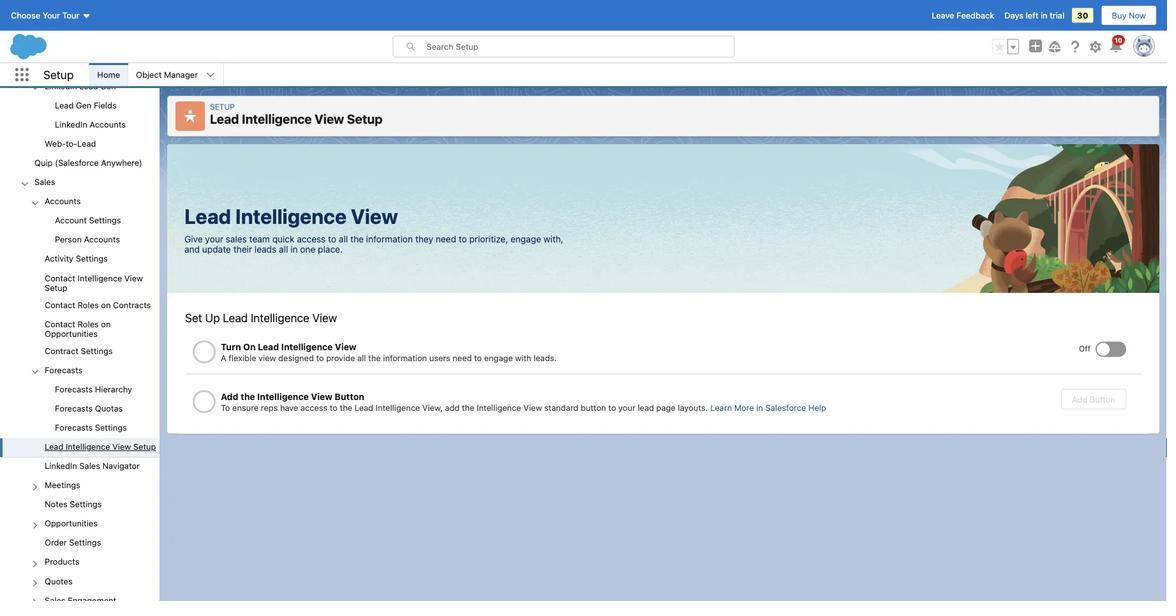 Task type: vqa. For each thing, say whether or not it's contained in the screenshot.
Sales Processes's the Sales
no



Task type: describe. For each thing, give the bounding box(es) containing it.
a
[[221, 353, 227, 363]]

one
[[300, 244, 316, 255]]

2 opportunities from the top
[[45, 519, 98, 528]]

contract settings
[[45, 346, 113, 356]]

setup link
[[210, 102, 235, 111]]

(salesforce
[[55, 158, 99, 168]]

intelligence inside turn on lead intelligence view a flexible view designed to provide all the information users need to engage with leads.
[[281, 341, 333, 352]]

days
[[1005, 11, 1024, 20]]

the right add at the bottom of the page
[[462, 403, 475, 413]]

lead
[[638, 403, 655, 413]]

Search Setup text field
[[427, 36, 735, 57]]

add
[[221, 391, 239, 402]]

lead inside add the intelligence view button to ensure reps have access to the lead intelligence view, add the intelligence view standard button to your lead page layouts. learn more in salesforce help
[[355, 403, 374, 413]]

days left in trial
[[1005, 11, 1065, 20]]

notes
[[45, 500, 68, 509]]

forecasts settings link
[[55, 423, 127, 434]]

linkedin sales navigator
[[45, 461, 140, 471]]

button
[[335, 391, 365, 402]]

linkedin lead gen
[[45, 81, 116, 91]]

contact intelligence view setup link
[[45, 273, 160, 292]]

settings for account settings
[[89, 216, 121, 225]]

add
[[445, 403, 460, 413]]

0 horizontal spatial gen
[[76, 100, 92, 110]]

account settings link
[[55, 216, 121, 227]]

contact for contact roles on contracts
[[45, 300, 75, 310]]

quip (salesforce anywhere)
[[34, 158, 142, 168]]

setup lead intelligence view setup
[[210, 102, 383, 126]]

all inside turn on lead intelligence view a flexible view designed to provide all the information users need to engage with leads.
[[358, 353, 366, 363]]

reps
[[261, 403, 278, 413]]

learn more in salesforce help link
[[711, 403, 827, 413]]

leave feedback link
[[932, 11, 995, 20]]

opportunities link
[[45, 519, 98, 530]]

meetings
[[45, 480, 80, 490]]

forecasts for forecasts quotas
[[55, 404, 93, 413]]

order settings link
[[45, 538, 101, 550]]

view inside tree item
[[112, 442, 131, 452]]

products link
[[45, 557, 79, 569]]

standard
[[545, 403, 579, 413]]

anywhere)
[[101, 158, 142, 168]]

intelligence inside setup lead intelligence view setup
[[242, 111, 312, 126]]

learn
[[711, 403, 733, 413]]

quip (salesforce anywhere) link
[[34, 158, 142, 169]]

engage for turn on lead intelligence view
[[485, 353, 513, 363]]

tour
[[62, 11, 79, 20]]

linkedin accounts link
[[55, 120, 126, 131]]

designed
[[279, 353, 314, 363]]

10 button
[[1109, 35, 1126, 54]]

0 vertical spatial sales
[[34, 177, 55, 187]]

intelligence inside contact intelligence view setup
[[78, 273, 122, 283]]

0 vertical spatial in
[[1042, 11, 1048, 20]]

object manager
[[136, 70, 198, 80]]

buy now
[[1113, 11, 1147, 20]]

on for contracts
[[101, 300, 111, 310]]

your
[[43, 11, 60, 20]]

your inside add the intelligence view button to ensure reps have access to the lead intelligence view, add the intelligence view standard button to your lead page layouts. learn more in salesforce help
[[619, 403, 636, 413]]

view inside setup lead intelligence view setup
[[315, 111, 344, 126]]

linkedin sales navigator link
[[45, 461, 140, 473]]

lead down linkedin accounts "link"
[[77, 139, 96, 148]]

your inside lead intelligence view give your sales team quick access to all the information they need to prioritize, engage with, and update their leads all in one place.
[[205, 234, 223, 244]]

accounts link
[[45, 196, 81, 208]]

set up lead intelligence view
[[185, 311, 337, 325]]

access inside lead intelligence view give your sales team quick access to all the information they need to prioritize, engage with, and update their leads all in one place.
[[297, 234, 326, 244]]

the inside turn on lead intelligence view a flexible view designed to provide all the information users need to engage with leads.
[[369, 353, 381, 363]]

object manager link
[[128, 63, 206, 86]]

contract settings link
[[45, 346, 113, 358]]

sales link
[[34, 177, 55, 189]]

the up ensure
[[241, 391, 255, 402]]

view inside contact intelligence view setup
[[124, 273, 143, 283]]

contact roles on opportunities
[[45, 319, 111, 338]]

person
[[55, 235, 82, 244]]

quick
[[272, 234, 295, 244]]

team
[[249, 234, 270, 244]]

quotes
[[45, 577, 73, 586]]

linkedin for linkedin accounts
[[55, 120, 87, 129]]

notes settings
[[45, 500, 102, 509]]

1 horizontal spatial all
[[339, 234, 348, 244]]

and
[[185, 244, 200, 255]]

order settings
[[45, 538, 101, 548]]

lead gen fields link
[[55, 100, 117, 112]]

off
[[1080, 345, 1091, 353]]

buy
[[1113, 11, 1127, 20]]

ensure
[[232, 403, 259, 413]]

access inside add the intelligence view button to ensure reps have access to the lead intelligence view, add the intelligence view standard button to your lead page layouts. learn more in salesforce help
[[301, 403, 328, 413]]

leave feedback
[[932, 11, 995, 20]]

contact roles on opportunities link
[[45, 319, 160, 338]]

up
[[205, 311, 220, 325]]

intelligence inside lead intelligence view give your sales team quick access to all the information they need to prioritize, engage with, and update their leads all in one place.
[[236, 204, 347, 229]]

add the intelligence view button to ensure reps have access to the lead intelligence view, add the intelligence view standard button to your lead page layouts. learn more in salesforce help
[[221, 391, 827, 413]]

person accounts link
[[55, 235, 120, 246]]

to right users
[[474, 353, 482, 363]]

forecasts settings
[[55, 423, 127, 432]]

lead gen fields
[[55, 100, 117, 110]]

1 vertical spatial accounts
[[45, 196, 81, 206]]

page
[[657, 403, 676, 413]]

have
[[280, 403, 299, 413]]

account settings
[[55, 216, 121, 225]]

in inside add the intelligence view button to ensure reps have access to the lead intelligence view, add the intelligence view standard button to your lead page layouts. learn more in salesforce help
[[757, 403, 764, 413]]

to right button
[[609, 403, 617, 413]]

leads.
[[534, 353, 557, 363]]

leave
[[932, 11, 955, 20]]

lead inside "link"
[[79, 81, 98, 91]]

choose
[[11, 11, 40, 20]]

contact roles on contracts link
[[45, 300, 151, 312]]

button
[[581, 403, 607, 413]]

contact for contact roles on opportunities
[[45, 319, 75, 329]]

forecasts for forecasts hierarchy
[[55, 384, 93, 394]]

lead inside sales tree item
[[45, 442, 63, 452]]

activity
[[45, 254, 74, 264]]

accounts for account settings
[[84, 235, 120, 244]]

contact intelligence view setup
[[45, 273, 143, 292]]



Task type: locate. For each thing, give the bounding box(es) containing it.
object
[[136, 70, 162, 80]]

2 contact from the top
[[45, 300, 75, 310]]

group for linkedin lead gen
[[0, 96, 160, 135]]

lead intelligence view setup tree item
[[0, 438, 160, 457]]

linkedin accounts
[[55, 120, 126, 129]]

on
[[243, 341, 256, 352]]

lead right up
[[223, 311, 248, 325]]

engage for lead intelligence view
[[511, 234, 542, 244]]

settings for forecasts settings
[[95, 423, 127, 432]]

3 contact from the top
[[45, 319, 75, 329]]

need inside turn on lead intelligence view a flexible view designed to provide all the information users need to engage with leads.
[[453, 353, 472, 363]]

web-to-lead link
[[45, 139, 96, 150]]

accounts down account settings link
[[84, 235, 120, 244]]

layouts.
[[678, 403, 708, 413]]

need right they
[[436, 234, 457, 244]]

to down button
[[330, 403, 338, 413]]

in right left
[[1042, 11, 1048, 20]]

turn
[[221, 341, 241, 352]]

group containing accounts
[[0, 193, 160, 602]]

all right one at the top left of page
[[339, 234, 348, 244]]

forecasts quotas
[[55, 404, 123, 413]]

choose your tour button
[[10, 5, 92, 26]]

in left one at the top left of page
[[291, 244, 298, 255]]

0 vertical spatial your
[[205, 234, 223, 244]]

linkedin for linkedin sales navigator
[[45, 461, 77, 471]]

0 vertical spatial contact
[[45, 273, 75, 283]]

view inside turn on lead intelligence view a flexible view designed to provide all the information users need to engage with leads.
[[335, 341, 357, 352]]

sales tree item
[[0, 173, 160, 602]]

settings down person accounts link
[[76, 254, 108, 264]]

settings up "person accounts"
[[89, 216, 121, 225]]

access right have in the left bottom of the page
[[301, 403, 328, 413]]

group containing lead gen fields
[[0, 96, 160, 135]]

update
[[202, 244, 231, 255]]

contact up contact roles on opportunities
[[45, 300, 75, 310]]

group
[[0, 0, 160, 154], [993, 39, 1020, 54], [0, 96, 160, 135], [0, 193, 160, 602], [0, 212, 160, 250], [0, 381, 160, 438]]

0 horizontal spatial all
[[279, 244, 288, 255]]

on down contact roles on contracts link
[[101, 319, 111, 329]]

lead down linkedin lead gen "link"
[[55, 100, 74, 110]]

navigator
[[103, 461, 140, 471]]

roles for contracts
[[78, 300, 99, 310]]

information left users
[[383, 353, 427, 363]]

0 horizontal spatial sales
[[34, 177, 55, 187]]

linkedin up to-
[[55, 120, 87, 129]]

in
[[1042, 11, 1048, 20], [291, 244, 298, 255], [757, 403, 764, 413]]

in right more
[[757, 403, 764, 413]]

roles down contact intelligence view setup
[[78, 300, 99, 310]]

1 vertical spatial on
[[101, 319, 111, 329]]

group for accounts
[[0, 212, 160, 250]]

forecasts tree item
[[0, 361, 160, 438]]

engage inside turn on lead intelligence view a flexible view designed to provide all the information users need to engage with leads.
[[485, 353, 513, 363]]

accounts for lead gen fields
[[90, 120, 126, 129]]

1 vertical spatial contact
[[45, 300, 75, 310]]

linkedin lead gen link
[[45, 81, 116, 93]]

forecasts hierarchy
[[55, 384, 132, 394]]

quip
[[34, 158, 53, 168]]

linkedin inside sales tree item
[[45, 461, 77, 471]]

lead up view
[[258, 341, 279, 352]]

engage left with
[[485, 353, 513, 363]]

lead up give
[[185, 204, 231, 229]]

need right users
[[453, 353, 472, 363]]

on for opportunities
[[101, 319, 111, 329]]

1 vertical spatial need
[[453, 353, 472, 363]]

roles for opportunities
[[78, 319, 99, 329]]

place.
[[318, 244, 343, 255]]

accounts
[[90, 120, 126, 129], [45, 196, 81, 206], [84, 235, 120, 244]]

gen inside "link"
[[100, 81, 116, 91]]

contact for contact intelligence view setup
[[45, 273, 75, 283]]

1 vertical spatial your
[[619, 403, 636, 413]]

accounts down fields
[[90, 120, 126, 129]]

in inside lead intelligence view give your sales team quick access to all the information they need to prioritize, engage with, and update their leads all in one place.
[[291, 244, 298, 255]]

settings for order settings
[[69, 538, 101, 548]]

forecasts quotas link
[[55, 404, 123, 415]]

sales
[[226, 234, 247, 244]]

2 horizontal spatial all
[[358, 353, 366, 363]]

contact down activity
[[45, 273, 75, 283]]

sales down the quip
[[34, 177, 55, 187]]

now
[[1130, 11, 1147, 20]]

account
[[55, 216, 87, 225]]

1 horizontal spatial sales
[[79, 461, 100, 471]]

1 opportunities from the top
[[45, 329, 98, 338]]

home
[[97, 70, 120, 80]]

quotes link
[[45, 577, 73, 588]]

0 vertical spatial accounts
[[90, 120, 126, 129]]

lead up the "lead gen fields"
[[79, 81, 98, 91]]

to
[[328, 234, 337, 244], [459, 234, 467, 244], [316, 353, 324, 363], [474, 353, 482, 363], [330, 403, 338, 413], [609, 403, 617, 413]]

1 vertical spatial roles
[[78, 319, 99, 329]]

web-
[[45, 139, 66, 148]]

settings down opportunities 'link'
[[69, 538, 101, 548]]

the right provide
[[369, 353, 381, 363]]

settings up opportunities 'link'
[[70, 500, 102, 509]]

0 vertical spatial information
[[366, 234, 413, 244]]

help
[[809, 403, 827, 413]]

opportunities up contract settings
[[45, 329, 98, 338]]

engage inside lead intelligence view give your sales team quick access to all the information they need to prioritize, engage with, and update their leads all in one place.
[[511, 234, 542, 244]]

0 vertical spatial opportunities
[[45, 329, 98, 338]]

activity settings link
[[45, 254, 108, 266]]

leads
[[255, 244, 277, 255]]

1 on from the top
[[101, 300, 111, 310]]

contact inside contact roles on opportunities
[[45, 319, 75, 329]]

0 vertical spatial access
[[297, 234, 326, 244]]

settings for notes settings
[[70, 500, 102, 509]]

to left provide
[[316, 353, 324, 363]]

forecasts for forecasts link
[[45, 365, 83, 375]]

0 vertical spatial need
[[436, 234, 457, 244]]

roles down contact roles on contracts link
[[78, 319, 99, 329]]

access right quick
[[297, 234, 326, 244]]

accounts inside "link"
[[90, 120, 126, 129]]

1 vertical spatial engage
[[485, 353, 513, 363]]

lead inside lead intelligence view give your sales team quick access to all the information they need to prioritize, engage with, and update their leads all in one place.
[[185, 204, 231, 229]]

lead intelligence view give your sales team quick access to all the information they need to prioritize, engage with, and update their leads all in one place.
[[185, 204, 564, 255]]

lead down setup "link"
[[210, 111, 239, 126]]

contact up contract
[[45, 319, 75, 329]]

1 horizontal spatial in
[[757, 403, 764, 413]]

salesforce
[[766, 403, 807, 413]]

lead
[[79, 81, 98, 91], [55, 100, 74, 110], [210, 111, 239, 126], [77, 139, 96, 148], [185, 204, 231, 229], [223, 311, 248, 325], [258, 341, 279, 352], [355, 403, 374, 413], [45, 442, 63, 452]]

contact roles on contracts
[[45, 300, 151, 310]]

opportunities inside contact roles on opportunities
[[45, 329, 98, 338]]

lead up meetings
[[45, 442, 63, 452]]

2 vertical spatial in
[[757, 403, 764, 413]]

setup
[[43, 68, 74, 82], [210, 102, 235, 111], [347, 111, 383, 126], [45, 283, 67, 292], [133, 442, 156, 452]]

settings inside the forecasts tree item
[[95, 423, 127, 432]]

all right leads
[[279, 244, 288, 255]]

they
[[416, 234, 434, 244]]

settings for activity settings
[[76, 254, 108, 264]]

fields
[[94, 100, 117, 110]]

forecasts up the lead intelligence view setup tree item
[[55, 423, 93, 432]]

intelligence inside tree item
[[66, 442, 110, 452]]

forecasts down contract
[[45, 365, 83, 375]]

group containing linkedin lead gen
[[0, 0, 160, 154]]

need inside lead intelligence view give your sales team quick access to all the information they need to prioritize, engage with, and update their leads all in one place.
[[436, 234, 457, 244]]

products
[[45, 557, 79, 567]]

30
[[1078, 11, 1089, 20]]

0 vertical spatial on
[[101, 300, 111, 310]]

to
[[221, 403, 230, 413]]

linkedin lead gen tree item
[[0, 77, 160, 135]]

engage
[[511, 234, 542, 244], [485, 353, 513, 363]]

1 contact from the top
[[45, 273, 75, 283]]

all
[[339, 234, 348, 244], [279, 244, 288, 255], [358, 353, 366, 363]]

1 vertical spatial gen
[[76, 100, 92, 110]]

forecasts down forecasts link
[[55, 384, 93, 394]]

your right give
[[205, 234, 223, 244]]

give
[[185, 234, 203, 244]]

the down button
[[340, 403, 353, 413]]

accounts tree item
[[0, 193, 160, 250]]

forecasts for forecasts settings
[[55, 423, 93, 432]]

view,
[[423, 403, 443, 413]]

trial
[[1051, 11, 1065, 20]]

1 vertical spatial information
[[383, 353, 427, 363]]

meetings link
[[45, 480, 80, 492]]

linkedin up the "lead gen fields"
[[45, 81, 77, 91]]

on
[[101, 300, 111, 310], [101, 319, 111, 329]]

on down contact intelligence view setup link
[[101, 300, 111, 310]]

set
[[185, 311, 202, 325]]

prioritize,
[[470, 234, 509, 244]]

order
[[45, 538, 67, 548]]

all right provide
[[358, 353, 366, 363]]

0 vertical spatial engage
[[511, 234, 542, 244]]

lead inside turn on lead intelligence view a flexible view designed to provide all the information users need to engage with leads.
[[258, 341, 279, 352]]

lead inside setup lead intelligence view setup
[[210, 111, 239, 126]]

information left they
[[366, 234, 413, 244]]

your left lead
[[619, 403, 636, 413]]

gen down the home
[[100, 81, 116, 91]]

1 roles from the top
[[78, 300, 99, 310]]

2 vertical spatial contact
[[45, 319, 75, 329]]

settings down quotas
[[95, 423, 127, 432]]

group for sales
[[0, 193, 160, 602]]

buy now button
[[1102, 5, 1158, 26]]

to right one at the top left of page
[[328, 234, 337, 244]]

10
[[1115, 36, 1123, 44]]

0 vertical spatial linkedin
[[45, 81, 77, 91]]

home link
[[90, 63, 128, 86]]

accounts up the account
[[45, 196, 81, 206]]

1 vertical spatial linkedin
[[55, 120, 87, 129]]

contact inside contact intelligence view setup
[[45, 273, 75, 283]]

choose your tour
[[11, 11, 79, 20]]

intelligence
[[242, 111, 312, 126], [236, 204, 347, 229], [78, 273, 122, 283], [251, 311, 310, 325], [281, 341, 333, 352], [257, 391, 309, 402], [376, 403, 420, 413], [477, 403, 522, 413], [66, 442, 110, 452]]

notes settings link
[[45, 500, 102, 511]]

0 vertical spatial roles
[[78, 300, 99, 310]]

with
[[516, 353, 532, 363]]

group containing account settings
[[0, 212, 160, 250]]

linkedin up meetings
[[45, 461, 77, 471]]

contact inside contact roles on contracts link
[[45, 300, 75, 310]]

setup inside contact intelligence view setup
[[45, 283, 67, 292]]

lead intelligence view setup
[[45, 442, 156, 452]]

sales down the lead intelligence view setup tree item
[[79, 461, 100, 471]]

view inside lead intelligence view give your sales team quick access to all the information they need to prioritize, engage with, and update their leads all in one place.
[[351, 204, 398, 229]]

gen down linkedin lead gen "link"
[[76, 100, 92, 110]]

linkedin inside "link"
[[55, 120, 87, 129]]

view
[[259, 353, 276, 363]]

settings inside accounts tree item
[[89, 216, 121, 225]]

lead down button
[[355, 403, 374, 413]]

your
[[205, 234, 223, 244], [619, 403, 636, 413]]

group containing forecasts hierarchy
[[0, 381, 160, 438]]

2 vertical spatial linkedin
[[45, 461, 77, 471]]

users
[[430, 353, 451, 363]]

2 vertical spatial accounts
[[84, 235, 120, 244]]

opportunities down "notes settings" link
[[45, 519, 98, 528]]

information inside lead intelligence view give your sales team quick access to all the information they need to prioritize, engage with, and update their leads all in one place.
[[366, 234, 413, 244]]

1 horizontal spatial your
[[619, 403, 636, 413]]

0 horizontal spatial in
[[291, 244, 298, 255]]

linkedin for linkedin lead gen
[[45, 81, 77, 91]]

lead intelligence view setup link
[[45, 442, 156, 454]]

access
[[297, 234, 326, 244], [301, 403, 328, 413]]

1 horizontal spatial gen
[[100, 81, 116, 91]]

web-to-lead
[[45, 139, 96, 148]]

left
[[1027, 11, 1039, 20]]

1 vertical spatial in
[[291, 244, 298, 255]]

0 horizontal spatial your
[[205, 234, 223, 244]]

on inside contact roles on opportunities
[[101, 319, 111, 329]]

roles inside contact roles on opportunities
[[78, 319, 99, 329]]

sales
[[34, 177, 55, 187], [79, 461, 100, 471]]

setup inside lead intelligence view setup link
[[133, 442, 156, 452]]

2 on from the top
[[101, 319, 111, 329]]

information inside turn on lead intelligence view a flexible view designed to provide all the information users need to engage with leads.
[[383, 353, 427, 363]]

forecasts up forecasts settings
[[55, 404, 93, 413]]

linkedin inside "link"
[[45, 81, 77, 91]]

2 horizontal spatial in
[[1042, 11, 1048, 20]]

the inside lead intelligence view give your sales team quick access to all the information they need to prioritize, engage with, and update their leads all in one place.
[[351, 234, 364, 244]]

the right the place.
[[351, 234, 364, 244]]

settings for contract settings
[[81, 346, 113, 356]]

forecasts
[[45, 365, 83, 375], [55, 384, 93, 394], [55, 404, 93, 413], [55, 423, 93, 432]]

1 vertical spatial sales
[[79, 461, 100, 471]]

1 vertical spatial opportunities
[[45, 519, 98, 528]]

feedback
[[957, 11, 995, 20]]

view
[[315, 111, 344, 126], [351, 204, 398, 229], [124, 273, 143, 283], [313, 311, 337, 325], [335, 341, 357, 352], [311, 391, 333, 402], [524, 403, 542, 413], [112, 442, 131, 452]]

group for forecasts
[[0, 381, 160, 438]]

with,
[[544, 234, 564, 244]]

settings down contact roles on opportunities link
[[81, 346, 113, 356]]

contract
[[45, 346, 79, 356]]

engage left with,
[[511, 234, 542, 244]]

1 vertical spatial access
[[301, 403, 328, 413]]

0 vertical spatial gen
[[100, 81, 116, 91]]

to left prioritize, at the top of page
[[459, 234, 467, 244]]

2 roles from the top
[[78, 319, 99, 329]]



